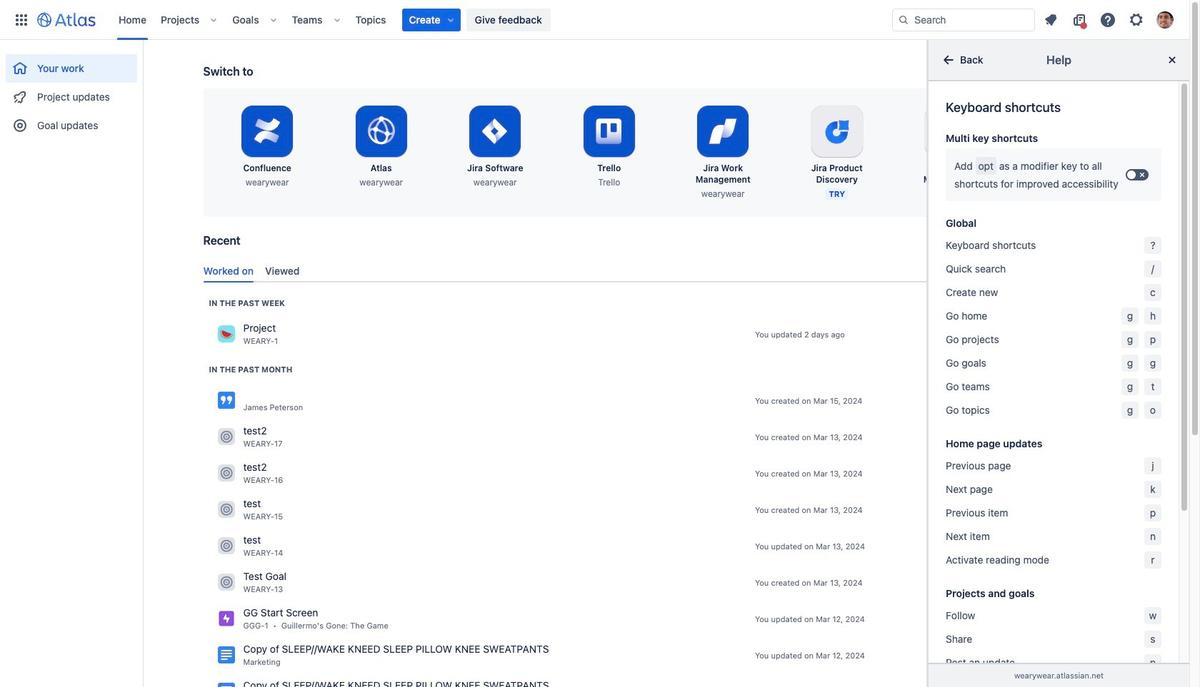 Task type: vqa. For each thing, say whether or not it's contained in the screenshot.
will
no



Task type: describe. For each thing, give the bounding box(es) containing it.
confluence image
[[218, 392, 235, 410]]

3 townsquare image from the top
[[218, 502, 235, 519]]

settings image
[[1128, 11, 1145, 28]]

1 heading from the top
[[209, 298, 285, 309]]

account image
[[1157, 11, 1174, 28]]

4 townsquare image from the top
[[218, 538, 235, 555]]

Search field
[[892, 8, 1035, 31]]

close image
[[1164, 51, 1181, 69]]

Filter by title field
[[1003, 236, 1128, 256]]

notifications image
[[1042, 11, 1059, 28]]

switch to... image
[[13, 11, 30, 28]]

2 townsquare image from the top
[[218, 465, 235, 482]]

help image
[[1099, 11, 1117, 28]]

jira image
[[218, 611, 235, 628]]



Task type: locate. For each thing, give the bounding box(es) containing it.
2 townsquare image from the top
[[218, 575, 235, 592]]

None search field
[[892, 8, 1035, 31]]

heading
[[209, 298, 285, 309], [209, 364, 292, 376]]

townsquare image
[[218, 326, 235, 343], [218, 575, 235, 592]]

top element
[[9, 0, 892, 40]]

search image
[[1008, 239, 1019, 251]]

1 townsquare image from the top
[[218, 326, 235, 343]]

confluence image
[[218, 647, 235, 665], [218, 684, 235, 688]]

townsquare image up jira image
[[218, 575, 235, 592]]

1 confluence image from the top
[[218, 647, 235, 665]]

group
[[6, 40, 137, 144]]

1 vertical spatial townsquare image
[[218, 575, 235, 592]]

0 vertical spatial confluence image
[[218, 647, 235, 665]]

banner
[[0, 0, 1189, 40]]

0 vertical spatial townsquare image
[[218, 326, 235, 343]]

townsquare image up confluence icon at the left bottom
[[218, 326, 235, 343]]

2 confluence image from the top
[[218, 684, 235, 688]]

1 vertical spatial heading
[[209, 364, 292, 376]]

townsquare image
[[218, 429, 235, 446], [218, 465, 235, 482], [218, 502, 235, 519], [218, 538, 235, 555]]

tab list
[[198, 259, 1135, 283]]

1 vertical spatial confluence image
[[218, 684, 235, 688]]

search image
[[898, 14, 909, 25]]

2 heading from the top
[[209, 364, 292, 376]]

0 vertical spatial heading
[[209, 298, 285, 309]]

1 townsquare image from the top
[[218, 429, 235, 446]]



